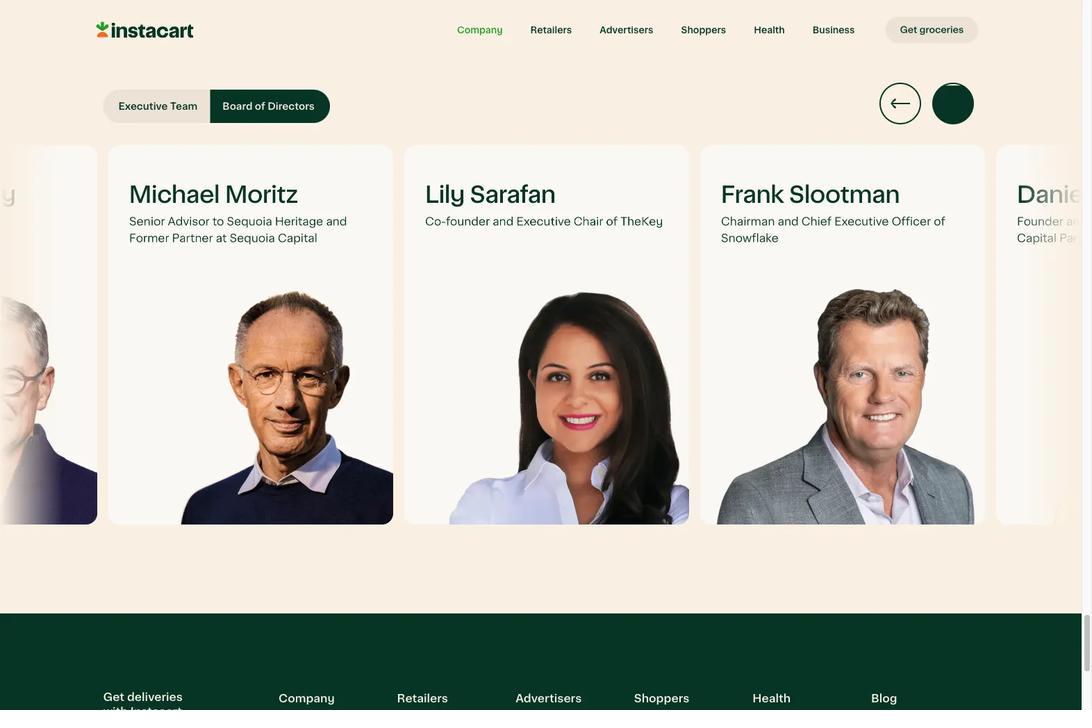 Task type: vqa. For each thing, say whether or not it's contained in the screenshot.
EXECUTIVE inside the slide 7 of 9 group
yes



Task type: describe. For each thing, give the bounding box(es) containing it.
retailers inside dropdown button
[[531, 25, 572, 35]]

leadership
[[181, 15, 384, 55]]

senior advisor to sequoia heritage and former partner at sequoia capital
[[129, 215, 347, 244]]

shoppers button
[[667, 17, 740, 43]]

get groceries link
[[886, 17, 979, 43]]

heritage
[[275, 215, 323, 228]]

1 vertical spatial company
[[279, 692, 335, 704]]

frank
[[721, 183, 784, 207]]

instacart
[[130, 706, 182, 710]]

blog
[[871, 692, 897, 704]]

executive team button
[[103, 90, 210, 123]]

senior
[[129, 215, 165, 228]]

chairman
[[721, 215, 775, 228]]

our
[[103, 15, 173, 55]]

1 vertical spatial health
[[753, 692, 791, 704]]

business
[[813, 25, 855, 35]]

health inside health dropdown button
[[754, 25, 785, 35]]

get for get deliveries with instacart
[[103, 691, 124, 703]]

board of directors
[[223, 101, 315, 112]]

advertisers button
[[586, 17, 667, 43]]

co-
[[425, 215, 446, 228]]

board of directors button
[[210, 90, 330, 123]]

and inside founder and c
[[1067, 215, 1088, 228]]

founder
[[1017, 215, 1064, 228]]

sarafan
[[470, 183, 556, 207]]

company button
[[443, 17, 517, 43]]

former
[[129, 232, 169, 244]]

1 vertical spatial retailers
[[397, 692, 448, 704]]

chief
[[802, 215, 832, 228]]

co-founder and executive chair of thekey
[[425, 215, 663, 228]]

advertisers inside dropdown button
[[600, 25, 654, 35]]

executive for lily sarafan
[[517, 215, 571, 228]]

slide 6 of 9 group
[[108, 145, 393, 525]]

partner
[[172, 232, 213, 244]]

team
[[170, 101, 198, 112]]

groceries
[[920, 25, 964, 35]]

executive inside button
[[118, 101, 168, 112]]

of inside button
[[255, 101, 265, 112]]

deliveries
[[127, 691, 183, 703]]

our leadership
[[103, 15, 384, 55]]

executive team
[[118, 101, 198, 112]]

lily
[[425, 183, 465, 207]]

0 vertical spatial sequoia
[[227, 215, 272, 228]]

directors
[[268, 101, 315, 112]]



Task type: locate. For each thing, give the bounding box(es) containing it.
4 and from the left
[[1067, 215, 1088, 228]]

executive inside slide 7 of 9 group
[[517, 215, 571, 228]]

0 vertical spatial get
[[900, 25, 918, 35]]

executive down sarafan
[[517, 215, 571, 228]]

1 and from the left
[[326, 215, 347, 228]]

1 horizontal spatial company
[[457, 25, 503, 35]]

daniel 
[[1017, 183, 1092, 207]]

retailers button
[[517, 17, 586, 43]]

executive down slootman
[[835, 215, 889, 228]]

1 vertical spatial shoppers
[[634, 692, 690, 704]]

0 vertical spatial retailers
[[531, 25, 572, 35]]

slide 7 of 9 group
[[404, 145, 689, 525]]

michael moritz
[[129, 183, 298, 207]]

c
[[1090, 215, 1092, 228]]

company inside dropdown button
[[457, 25, 503, 35]]

0 vertical spatial company
[[457, 25, 503, 35]]

moritz
[[225, 183, 298, 207]]

chairman and chief executive officer of snowflake
[[721, 215, 946, 244]]

1 horizontal spatial get
[[900, 25, 918, 35]]

sequoia right at
[[230, 232, 275, 244]]

officer
[[892, 215, 931, 228]]

of for lily sarafan
[[606, 215, 618, 228]]

of right board
[[255, 101, 265, 112]]

and right heritage
[[326, 215, 347, 228]]

sequoia down moritz
[[227, 215, 272, 228]]

get inside get deliveries with instacart
[[103, 691, 124, 703]]

0 horizontal spatial executive
[[118, 101, 168, 112]]

advertisers
[[600, 25, 654, 35], [516, 692, 582, 704]]

get up 'with'
[[103, 691, 124, 703]]

executive left team
[[118, 101, 168, 112]]

and inside slide 7 of 9 group
[[493, 215, 514, 228]]

1 horizontal spatial of
[[606, 215, 618, 228]]

0 horizontal spatial advertisers
[[516, 692, 582, 704]]

slide 8 of 9 group
[[700, 145, 985, 525]]

health button
[[740, 17, 799, 43]]

capital
[[278, 232, 317, 244]]

executive inside chairman and chief executive officer of snowflake
[[835, 215, 889, 228]]

2 and from the left
[[493, 215, 514, 228]]

get left groceries
[[900, 25, 918, 35]]

sequoia
[[227, 215, 272, 228], [230, 232, 275, 244]]

and left "chief"
[[778, 215, 799, 228]]

0 horizontal spatial of
[[255, 101, 265, 112]]

frank slootman
[[721, 183, 900, 207]]

2 horizontal spatial executive
[[835, 215, 889, 228]]

board
[[223, 101, 253, 112]]

with
[[103, 706, 128, 710]]

company
[[457, 25, 503, 35], [279, 692, 335, 704]]

get deliveries with instacart
[[103, 691, 183, 710]]

shoppers
[[681, 25, 726, 35], [634, 692, 690, 704]]

of for frank slootman
[[934, 215, 946, 228]]

health
[[754, 25, 785, 35], [753, 692, 791, 704]]

1 vertical spatial sequoia
[[230, 232, 275, 244]]

founder and c
[[1017, 215, 1092, 244]]

0 vertical spatial shoppers
[[681, 25, 726, 35]]

1 horizontal spatial executive
[[517, 215, 571, 228]]

snowflake
[[721, 232, 779, 244]]

of inside chairman and chief executive officer of snowflake
[[934, 215, 946, 228]]

advisor
[[168, 215, 210, 228]]

michael
[[129, 183, 220, 207]]

at
[[216, 232, 227, 244]]

founder
[[446, 215, 490, 228]]

thekey
[[621, 215, 663, 228]]

business button
[[799, 17, 869, 43]]

0 horizontal spatial get
[[103, 691, 124, 703]]

get groceries
[[900, 25, 964, 35]]

lily sarafan
[[425, 183, 556, 207]]

of inside group
[[606, 215, 618, 228]]

retailers
[[531, 25, 572, 35], [397, 692, 448, 704]]

3 and from the left
[[778, 215, 799, 228]]

daniel
[[1017, 183, 1090, 207]]

1 horizontal spatial retailers
[[531, 25, 572, 35]]

get for get groceries
[[900, 25, 918, 35]]

to
[[212, 215, 224, 228]]

of
[[255, 101, 265, 112], [606, 215, 618, 228], [934, 215, 946, 228]]

chair
[[574, 215, 603, 228]]

0 vertical spatial health
[[754, 25, 785, 35]]

executive for frank slootman
[[835, 215, 889, 228]]

0 vertical spatial advertisers
[[600, 25, 654, 35]]

and down sarafan
[[493, 215, 514, 228]]

and inside senior advisor to sequoia heritage and former partner at sequoia capital
[[326, 215, 347, 228]]

shoppers inside 'dropdown button'
[[681, 25, 726, 35]]

0 horizontal spatial company
[[279, 692, 335, 704]]

of right the officer at top
[[934, 215, 946, 228]]

1 vertical spatial get
[[103, 691, 124, 703]]

slide 9 of 9 group
[[996, 145, 1092, 525]]

and inside chairman and chief executive officer of snowflake
[[778, 215, 799, 228]]

slide 5 of 9 group
[[0, 145, 97, 525]]

1 horizontal spatial advertisers
[[600, 25, 654, 35]]

and left c
[[1067, 215, 1088, 228]]

slootman
[[790, 183, 900, 207]]

0 horizontal spatial retailers
[[397, 692, 448, 704]]

of right chair
[[606, 215, 618, 228]]

get
[[900, 25, 918, 35], [103, 691, 124, 703]]

and
[[326, 215, 347, 228], [493, 215, 514, 228], [778, 215, 799, 228], [1067, 215, 1088, 228]]

1 vertical spatial advertisers
[[516, 692, 582, 704]]

2 horizontal spatial of
[[934, 215, 946, 228]]

executive
[[118, 101, 168, 112], [517, 215, 571, 228], [835, 215, 889, 228]]



